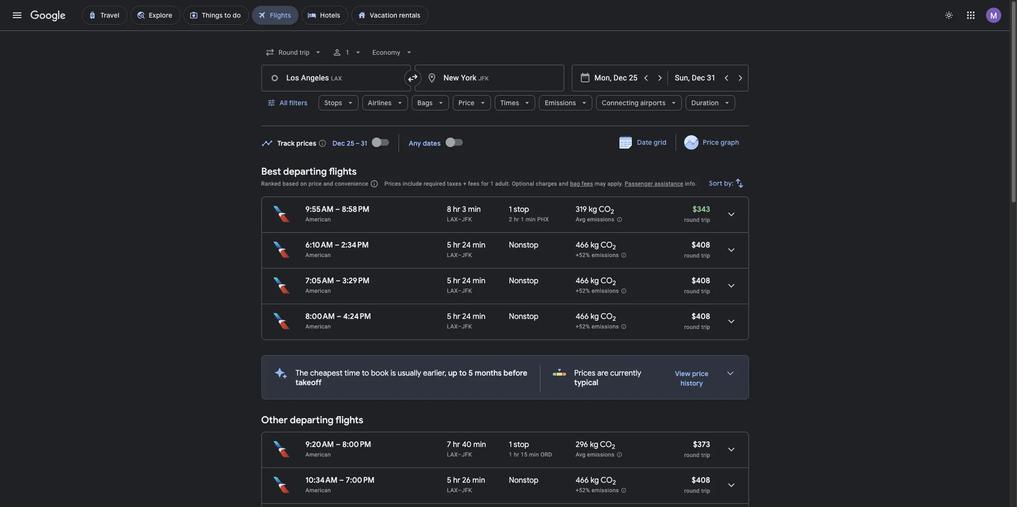 Task type: vqa. For each thing, say whether or not it's contained in the screenshot.
2
yes



Task type: locate. For each thing, give the bounding box(es) containing it.
charges
[[536, 180, 557, 187]]

duration button
[[686, 91, 735, 114]]

and left bag
[[559, 180, 569, 187]]

trip inside $373 round trip
[[701, 452, 710, 459]]

and down best departing flights
[[323, 180, 333, 187]]

round inside the $343 round trip
[[684, 217, 700, 223]]

3 +52% emissions from the top
[[576, 323, 619, 330]]

3 $408 from the top
[[692, 312, 710, 321]]

layover (1 of 1) is a 2 hr 1 min layover at phoenix sky harbor international airport in phoenix. element
[[509, 216, 571, 223]]

co for 8:58 pm
[[599, 205, 611, 214]]

0 vertical spatial price
[[458, 99, 475, 107]]

2 lax from the top
[[447, 252, 458, 259]]

avg emissions down 319 kg co 2
[[576, 216, 614, 223]]

1 horizontal spatial fees
[[582, 180, 593, 187]]

prices include required taxes + fees for 1 adult. optional charges and bag fees may apply. passenger assistance
[[384, 180, 683, 187]]

0 vertical spatial prices
[[384, 180, 401, 187]]

25 – 31
[[347, 139, 367, 147]]

american for 6:10 am
[[305, 252, 331, 259]]

1 stop flight. element up the 15
[[509, 440, 529, 451]]

2 stop from the top
[[514, 440, 529, 449]]

hr inside 8 hr 3 min lax – jfk
[[453, 205, 460, 214]]

avg down 296
[[576, 451, 586, 458]]

408 us dollars text field left flight details. leaves los angeles international airport at 8:00 am on monday, december 25 and arrives at john f. kennedy international airport at 4:24 pm on monday, december 25. icon
[[692, 312, 710, 321]]

1 +52% emissions from the top
[[576, 252, 619, 259]]

round for 8:58 pm
[[684, 217, 700, 223]]

+52% emissions for 3:29 pm
[[576, 288, 619, 294]]

round for 8:00 pm
[[684, 452, 700, 459]]

prices left are
[[574, 369, 595, 378]]

trip for 7:00 pm
[[701, 488, 710, 494]]

$408 round trip left flight details. leaves los angeles international airport at 8:00 am on monday, december 25 and arrives at john f. kennedy international airport at 4:24 pm on monday, december 25. icon
[[684, 312, 710, 330]]

flights up convenience
[[329, 166, 357, 178]]

price right on
[[308, 180, 322, 187]]

stops button
[[319, 91, 358, 114]]

5 inside 5 hr 26 min lax – jfk
[[447, 476, 451, 485]]

3 $408 round trip from the top
[[684, 312, 710, 330]]

stop up layover (1 of 1) is a 2 hr 1 min layover at phoenix sky harbor international airport in phoenix. element
[[514, 205, 529, 214]]

3 nonstop flight. element from the top
[[509, 312, 539, 323]]

4 $408 from the top
[[692, 476, 710, 485]]

– inside 8 hr 3 min lax – jfk
[[458, 216, 462, 223]]

avg for 296
[[576, 451, 586, 458]]

2 nonstop flight. element from the top
[[509, 276, 539, 287]]

$408 for 7:00 pm
[[692, 476, 710, 485]]

jfk inside 5 hr 26 min lax – jfk
[[462, 487, 472, 494]]

5 for 7:00 pm
[[447, 476, 451, 485]]

american down '10:34 am' text box
[[305, 487, 331, 494]]

price
[[308, 180, 322, 187], [692, 369, 708, 378]]

0 horizontal spatial price
[[458, 99, 475, 107]]

1 $408 from the top
[[692, 240, 710, 250]]

earlier,
[[423, 369, 446, 378]]

1 jfk from the top
[[462, 216, 472, 223]]

466 for 7:00 pm
[[576, 476, 589, 485]]

3 nonstop from the top
[[509, 312, 539, 321]]

ord
[[541, 451, 552, 458]]

stop inside 1 stop 1 hr 15 min ord
[[514, 440, 529, 449]]

1 vertical spatial prices
[[574, 369, 595, 378]]

1 vertical spatial avg emissions
[[576, 451, 614, 458]]

lax inside 5 hr 26 min lax – jfk
[[447, 487, 458, 494]]

stop inside the "1 stop 2 hr 1 min phx"
[[514, 205, 529, 214]]

round up $408 text box
[[684, 252, 700, 259]]

1 and from the left
[[323, 180, 333, 187]]

1 lax from the top
[[447, 216, 458, 223]]

american down 7:05 am at the left
[[305, 288, 331, 294]]

min
[[468, 205, 481, 214], [526, 216, 536, 223], [473, 240, 485, 250], [473, 276, 485, 286], [473, 312, 485, 321], [473, 440, 486, 449], [529, 451, 539, 458], [472, 476, 485, 485]]

4 american from the top
[[305, 323, 331, 330]]

0 vertical spatial stop
[[514, 205, 529, 214]]

before takeoff
[[295, 369, 527, 388]]

2 total duration 5 hr 24 min. element from the top
[[447, 276, 509, 287]]

8:00 am
[[305, 312, 335, 321]]

american down the 6:10 am
[[305, 252, 331, 259]]

1 trip from the top
[[701, 217, 710, 223]]

jfk for 2:34 pm
[[462, 252, 472, 259]]

american inside 9:55 am – 8:58 pm american
[[305, 216, 331, 223]]

2 to from the left
[[459, 369, 467, 378]]

jfk inside 7 hr 40 min lax – jfk
[[462, 451, 472, 458]]

6:10 am
[[305, 240, 333, 250]]

2 inside 319 kg co 2
[[611, 208, 614, 216]]

10:34 am – 7:00 pm american
[[305, 476, 375, 494]]

2 1 stop flight. element from the top
[[509, 440, 529, 451]]

price right bags popup button
[[458, 99, 475, 107]]

0 horizontal spatial fees
[[468, 180, 480, 187]]

learn more about tracked prices image
[[318, 139, 327, 147]]

6 jfk from the top
[[462, 487, 472, 494]]

2 466 kg co 2 from the top
[[576, 276, 616, 287]]

0 horizontal spatial and
[[323, 180, 333, 187]]

2 vertical spatial total duration 5 hr 24 min. element
[[447, 312, 509, 323]]

$408 left the flight details. leaves los angeles international airport at 6:10 am on monday, december 25 and arrives at john f. kennedy international airport at 2:34 pm on monday, december 25. image
[[692, 240, 710, 250]]

round
[[684, 217, 700, 223], [684, 252, 700, 259], [684, 288, 700, 295], [684, 324, 700, 330], [684, 452, 700, 459], [684, 488, 700, 494]]

view price history
[[675, 369, 708, 388]]

466 kg co 2 for 4:24 pm
[[576, 312, 616, 323]]

min for 4:24 pm
[[473, 312, 485, 321]]

1 horizontal spatial to
[[459, 369, 467, 378]]

avg down the 319
[[576, 216, 586, 223]]

ranked
[[261, 180, 281, 187]]

1 vertical spatial 1 stop flight. element
[[509, 440, 529, 451]]

trip left flight details. leaves los angeles international airport at 8:00 am on monday, december 25 and arrives at john f. kennedy international airport at 4:24 pm on monday, december 25. icon
[[701, 324, 710, 330]]

jfk for 3:29 pm
[[462, 288, 472, 294]]

kg for 4:24 pm
[[591, 312, 599, 321]]

trip down $408 text field
[[701, 488, 710, 494]]

$408 round trip left the flight details. leaves los angeles international airport at 7:05 am on monday, december 25 and arrives at john f. kennedy international airport at 3:29 pm on monday, december 25. image on the bottom right of page
[[684, 276, 710, 295]]

$408 round trip for 2:34 pm
[[684, 240, 710, 259]]

4 nonstop flight. element from the top
[[509, 476, 539, 487]]

prices are currently typical
[[574, 369, 641, 388]]

4 466 kg co 2 from the top
[[576, 476, 616, 487]]

kg inside 319 kg co 2
[[589, 205, 597, 214]]

0 horizontal spatial prices
[[384, 180, 401, 187]]

7:05 am – 3:29 pm american
[[305, 276, 369, 294]]

9:55 am
[[305, 205, 334, 214]]

1 horizontal spatial price
[[692, 369, 708, 378]]

0 vertical spatial avg emissions
[[576, 216, 614, 223]]

1 vertical spatial 24
[[462, 276, 471, 286]]

0 vertical spatial departing
[[283, 166, 327, 178]]

book
[[371, 369, 389, 378]]

price
[[458, 99, 475, 107], [703, 138, 719, 147]]

466 for 3:29 pm
[[576, 276, 589, 286]]

6:10 am – 2:34 pm american
[[305, 240, 369, 259]]

Departure text field
[[594, 65, 638, 91]]

5 american from the top
[[305, 451, 331, 458]]

1 american from the top
[[305, 216, 331, 223]]

min inside 8 hr 3 min lax – jfk
[[468, 205, 481, 214]]

round down $408 text box
[[684, 288, 700, 295]]

Departure time: 6:10 AM. text field
[[305, 240, 333, 250]]

co inside 296 kg co 2
[[600, 440, 612, 449]]

emissions button
[[539, 91, 592, 114]]

1 vertical spatial avg
[[576, 451, 586, 458]]

price left graph at the top right
[[703, 138, 719, 147]]

2 for 4:24 pm
[[613, 315, 616, 323]]

may
[[595, 180, 606, 187]]

avg for 319
[[576, 216, 586, 223]]

None field
[[261, 44, 327, 61], [368, 44, 417, 61], [261, 44, 327, 61], [368, 44, 417, 61]]

1 round from the top
[[684, 217, 700, 223]]

6 lax from the top
[[447, 487, 458, 494]]

1 stop flight. element down optional
[[509, 205, 529, 216]]

nonstop for 7:00 pm
[[509, 476, 539, 485]]

on
[[300, 180, 307, 187]]

trip down $408 text box
[[701, 288, 710, 295]]

american inside the 6:10 am – 2:34 pm american
[[305, 252, 331, 259]]

1 408 us dollars text field from the top
[[692, 240, 710, 250]]

to right up
[[459, 369, 467, 378]]

3 total duration 5 hr 24 min. element from the top
[[447, 312, 509, 323]]

408 US dollars text field
[[692, 476, 710, 485]]

– inside 10:34 am – 7:00 pm american
[[339, 476, 344, 485]]

1 vertical spatial flights
[[335, 414, 363, 426]]

emissions for 8:00 pm
[[587, 451, 614, 458]]

1
[[346, 49, 349, 56], [490, 180, 494, 187], [509, 205, 512, 214], [521, 216, 524, 223], [509, 440, 512, 449], [509, 451, 512, 458]]

408 us dollars text field left the flight details. leaves los angeles international airport at 6:10 am on monday, december 25 and arrives at john f. kennedy international airport at 2:34 pm on monday, december 25. image
[[692, 240, 710, 250]]

flights up 8:00 pm
[[335, 414, 363, 426]]

lax for 4:24 pm
[[447, 323, 458, 330]]

+52%
[[576, 252, 590, 259], [576, 288, 590, 294], [576, 323, 590, 330], [576, 487, 590, 494]]

Arrival time: 3:29 PM. text field
[[342, 276, 369, 286]]

total duration 5 hr 24 min. element
[[447, 240, 509, 251], [447, 276, 509, 287], [447, 312, 509, 323]]

+52% emissions
[[576, 252, 619, 259], [576, 288, 619, 294], [576, 323, 619, 330], [576, 487, 619, 494]]

american inside 7:05 am – 3:29 pm american
[[305, 288, 331, 294]]

price inside button
[[703, 138, 719, 147]]

3 lax from the top
[[447, 288, 458, 294]]

2 $408 from the top
[[692, 276, 710, 286]]

3 466 from the top
[[576, 312, 589, 321]]

hr inside the "1 stop 2 hr 1 min phx"
[[514, 216, 519, 223]]

– inside 7 hr 40 min lax – jfk
[[458, 451, 462, 458]]

nonstop flight. element for 7:00 pm
[[509, 476, 539, 487]]

466 kg co 2 for 2:34 pm
[[576, 240, 616, 251]]

american inside 9:20 am – 8:00 pm american
[[305, 451, 331, 458]]

2 fees from the left
[[582, 180, 593, 187]]

1 avg emissions from the top
[[576, 216, 614, 223]]

min inside 5 hr 26 min lax – jfk
[[472, 476, 485, 485]]

3 american from the top
[[305, 288, 331, 294]]

1 horizontal spatial price
[[703, 138, 719, 147]]

2 for 8:58 pm
[[611, 208, 614, 216]]

swap origin and destination. image
[[407, 72, 418, 84]]

1 466 from the top
[[576, 240, 589, 250]]

fees right bag
[[582, 180, 593, 187]]

price graph button
[[678, 134, 747, 151]]

0 vertical spatial 5 hr 24 min lax – jfk
[[447, 240, 485, 259]]

up to 5 months
[[448, 369, 502, 378]]

min for 8:00 pm
[[473, 440, 486, 449]]

466 kg co 2 for 7:00 pm
[[576, 476, 616, 487]]

2 24 from the top
[[462, 276, 471, 286]]

flights for best departing flights
[[329, 166, 357, 178]]

convenience
[[335, 180, 368, 187]]

0 horizontal spatial price
[[308, 180, 322, 187]]

7
[[447, 440, 451, 449]]

0 vertical spatial avg
[[576, 216, 586, 223]]

2:34 pm
[[341, 240, 369, 250]]

$408 left the flight details. leaves los angeles international airport at 7:05 am on monday, december 25 and arrives at john f. kennedy international airport at 3:29 pm on monday, december 25. image on the bottom right of page
[[692, 276, 710, 286]]

for
[[481, 180, 489, 187]]

duration
[[691, 99, 719, 107]]

0 vertical spatial 1 stop flight. element
[[509, 205, 529, 216]]

nonstop
[[509, 240, 539, 250], [509, 276, 539, 286], [509, 312, 539, 321], [509, 476, 539, 485]]

co inside 319 kg co 2
[[599, 205, 611, 214]]

price inside popup button
[[458, 99, 475, 107]]

466 kg co 2
[[576, 240, 616, 251], [576, 276, 616, 287], [576, 312, 616, 323], [576, 476, 616, 487]]

5 round from the top
[[684, 452, 700, 459]]

times
[[500, 99, 519, 107]]

4 nonstop from the top
[[509, 476, 539, 485]]

3 466 kg co 2 from the top
[[576, 312, 616, 323]]

price up history
[[692, 369, 708, 378]]

3 trip from the top
[[701, 288, 710, 295]]

$343 round trip
[[684, 205, 710, 223]]

2 408 us dollars text field from the top
[[692, 312, 710, 321]]

–
[[335, 205, 340, 214], [458, 216, 462, 223], [335, 240, 339, 250], [458, 252, 462, 259], [336, 276, 341, 286], [458, 288, 462, 294], [337, 312, 341, 321], [458, 323, 462, 330], [336, 440, 340, 449], [458, 451, 462, 458], [339, 476, 344, 485], [458, 487, 462, 494]]

date
[[637, 138, 652, 147]]

1 stop flight. element
[[509, 205, 529, 216], [509, 440, 529, 451]]

1 vertical spatial price
[[692, 369, 708, 378]]

2 inside 296 kg co 2
[[612, 443, 615, 451]]

stop up the 15
[[514, 440, 529, 449]]

min for 3:29 pm
[[473, 276, 485, 286]]

4 +52% emissions from the top
[[576, 487, 619, 494]]

fees
[[468, 180, 480, 187], [582, 180, 593, 187]]

prices for prices include required taxes + fees for 1 adult. optional charges and bag fees may apply. passenger assistance
[[384, 180, 401, 187]]

ranked based on price and convenience
[[261, 180, 368, 187]]

1 vertical spatial total duration 5 hr 24 min. element
[[447, 276, 509, 287]]

4 round from the top
[[684, 324, 700, 330]]

1 total duration 5 hr 24 min. element from the top
[[447, 240, 509, 251]]

2 vertical spatial 24
[[462, 312, 471, 321]]

hr for 2:34 pm
[[453, 240, 460, 250]]

6 round from the top
[[684, 488, 700, 494]]

0 vertical spatial 408 us dollars text field
[[692, 240, 710, 250]]

all
[[279, 99, 287, 107]]

2 avg emissions from the top
[[576, 451, 614, 458]]

2 inside the "1 stop 2 hr 1 min phx"
[[509, 216, 512, 223]]

373 US dollars text field
[[693, 440, 710, 449]]

None search field
[[261, 41, 749, 126]]

lax for 8:00 pm
[[447, 451, 458, 458]]

3 round from the top
[[684, 288, 700, 295]]

min for 7:00 pm
[[472, 476, 485, 485]]

3 jfk from the top
[[462, 288, 472, 294]]

1 nonstop flight. element from the top
[[509, 240, 539, 251]]

to
[[362, 369, 369, 378], [459, 369, 467, 378]]

2 nonstop from the top
[[509, 276, 539, 286]]

$408 round trip left flight details. leaves los angeles international airport at 10:34 am on monday, december 25 and arrives at john f. kennedy international airport at 7:00 pm on monday, december 25. icon
[[684, 476, 710, 494]]

24 for 2:34 pm
[[462, 240, 471, 250]]

leaves los angeles international airport at 8:00 am on monday, december 25 and arrives at john f. kennedy international airport at 4:24 pm on monday, december 25. element
[[305, 312, 371, 321]]

5 trip from the top
[[701, 452, 710, 459]]

1 +52% from the top
[[576, 252, 590, 259]]

flights for other departing flights
[[335, 414, 363, 426]]

nonstop flight. element
[[509, 240, 539, 251], [509, 276, 539, 287], [509, 312, 539, 323], [509, 476, 539, 487]]

kg inside 296 kg co 2
[[590, 440, 598, 449]]

1 vertical spatial departing
[[290, 414, 333, 426]]

nonstop flight. element for 2:34 pm
[[509, 240, 539, 251]]

2 +52% emissions from the top
[[576, 288, 619, 294]]

1 horizontal spatial prices
[[574, 369, 595, 378]]

5 hr 26 min lax – jfk
[[447, 476, 485, 494]]

price button
[[453, 91, 491, 114]]

price graph
[[703, 138, 739, 147]]

to right time
[[362, 369, 369, 378]]

nonstop flight. element for 3:29 pm
[[509, 276, 539, 287]]

stop
[[514, 205, 529, 214], [514, 440, 529, 449]]

round down $343
[[684, 217, 700, 223]]

trip for 3:29 pm
[[701, 288, 710, 295]]

466 kg co 2 for 3:29 pm
[[576, 276, 616, 287]]

min for 2:34 pm
[[473, 240, 485, 250]]

0 horizontal spatial to
[[362, 369, 369, 378]]

prices
[[384, 180, 401, 187], [574, 369, 595, 378]]

sort by: button
[[705, 172, 749, 195]]

2 jfk from the top
[[462, 252, 472, 259]]

lax
[[447, 216, 458, 223], [447, 252, 458, 259], [447, 288, 458, 294], [447, 323, 458, 330], [447, 451, 458, 458], [447, 487, 458, 494]]

prices right learn more about ranking image
[[384, 180, 401, 187]]

2 $408 round trip from the top
[[684, 276, 710, 295]]

3 24 from the top
[[462, 312, 471, 321]]

american down the 8:00 am text box
[[305, 323, 331, 330]]

lax inside 7 hr 40 min lax – jfk
[[447, 451, 458, 458]]

1 vertical spatial 5 hr 24 min lax – jfk
[[447, 276, 485, 294]]

4 lax from the top
[[447, 323, 458, 330]]

Departure time: 9:20 AM. text field
[[305, 440, 334, 449]]

Arrival time: 7:00 PM. text field
[[346, 476, 375, 485]]

trip down $373 text box
[[701, 452, 710, 459]]

$408 left flight details. leaves los angeles international airport at 8:00 am on monday, december 25 and arrives at john f. kennedy international airport at 4:24 pm on monday, december 25. icon
[[692, 312, 710, 321]]

trip for 8:00 pm
[[701, 452, 710, 459]]

7 hr 40 min lax – jfk
[[447, 440, 486, 458]]

hr inside 5 hr 26 min lax – jfk
[[453, 476, 460, 485]]

1 avg from the top
[[576, 216, 586, 223]]

american inside 8:00 am – 4:24 pm american
[[305, 323, 331, 330]]

1 stop flight. element for 7 hr 40 min
[[509, 440, 529, 451]]

1 $408 round trip from the top
[[684, 240, 710, 259]]

1 5 hr 24 min lax – jfk from the top
[[447, 240, 485, 259]]

round for 3:29 pm
[[684, 288, 700, 295]]

3 +52% from the top
[[576, 323, 590, 330]]

lax for 2:34 pm
[[447, 252, 458, 259]]

2 round from the top
[[684, 252, 700, 259]]

main content
[[261, 131, 749, 507]]

5 lax from the top
[[447, 451, 458, 458]]

round left flight details. leaves los angeles international airport at 8:00 am on monday, december 25 and arrives at john f. kennedy international airport at 4:24 pm on monday, december 25. icon
[[684, 324, 700, 330]]

cheapest
[[310, 369, 343, 378]]

$408 left flight details. leaves los angeles international airport at 10:34 am on monday, december 25 and arrives at john f. kennedy international airport at 7:00 pm on monday, december 25. icon
[[692, 476, 710, 485]]

408 US dollars text field
[[692, 240, 710, 250], [692, 312, 710, 321]]

0 vertical spatial 24
[[462, 240, 471, 250]]

jfk inside 8 hr 3 min lax – jfk
[[462, 216, 472, 223]]

min inside 7 hr 40 min lax – jfk
[[473, 440, 486, 449]]

departing up on
[[283, 166, 327, 178]]

fees right + at left
[[468, 180, 480, 187]]

emissions
[[587, 216, 614, 223], [592, 252, 619, 259], [592, 288, 619, 294], [592, 323, 619, 330], [587, 451, 614, 458], [592, 487, 619, 494]]

departing up 9:20 am
[[290, 414, 333, 426]]

find the best price region
[[261, 131, 749, 159]]

1 vertical spatial stop
[[514, 440, 529, 449]]

0 vertical spatial flights
[[329, 166, 357, 178]]

Arrival time: 8:00 PM. text field
[[342, 440, 371, 449]]

296
[[576, 440, 588, 449]]

2 466 from the top
[[576, 276, 589, 286]]

1 to from the left
[[362, 369, 369, 378]]

1 vertical spatial 408 us dollars text field
[[692, 312, 710, 321]]

5 hr 24 min lax – jfk for 2:34 pm
[[447, 240, 485, 259]]

5 jfk from the top
[[462, 451, 472, 458]]

2 5 hr 24 min lax – jfk from the top
[[447, 276, 485, 294]]

round down $408 text field
[[684, 488, 700, 494]]

trip up $408 text box
[[701, 252, 710, 259]]

1 inside the 1 popup button
[[346, 49, 349, 56]]

american down 9:20 am text field
[[305, 451, 331, 458]]

$408 round trip for 4:24 pm
[[684, 312, 710, 330]]

5 for 2:34 pm
[[447, 240, 451, 250]]

hr for 8:00 pm
[[453, 440, 460, 449]]

1 button
[[328, 41, 367, 64]]

$408 round trip
[[684, 240, 710, 259], [684, 276, 710, 295], [684, 312, 710, 330], [684, 476, 710, 494]]

0 vertical spatial price
[[308, 180, 322, 187]]

3 5 hr 24 min lax – jfk from the top
[[447, 312, 485, 330]]

jfk for 8:58 pm
[[462, 216, 472, 223]]

1 stop from the top
[[514, 205, 529, 214]]

24 for 4:24 pm
[[462, 312, 471, 321]]

4 jfk from the top
[[462, 323, 472, 330]]

2 trip from the top
[[701, 252, 710, 259]]

0 vertical spatial total duration 5 hr 24 min. element
[[447, 240, 509, 251]]

trip down $343
[[701, 217, 710, 223]]

avg emissions down 296 kg co 2
[[576, 451, 614, 458]]

co
[[599, 205, 611, 214], [601, 240, 613, 250], [601, 276, 613, 286], [601, 312, 613, 321], [600, 440, 612, 449], [601, 476, 613, 485]]

$373
[[693, 440, 710, 449]]

4 +52% from the top
[[576, 487, 590, 494]]

4 466 from the top
[[576, 476, 589, 485]]

co for 2:34 pm
[[601, 240, 613, 250]]

$408 for 2:34 pm
[[692, 240, 710, 250]]

5
[[447, 240, 451, 250], [447, 276, 451, 286], [447, 312, 451, 321], [468, 369, 473, 378], [447, 476, 451, 485]]

2 for 7:00 pm
[[613, 479, 616, 487]]

hr inside 7 hr 40 min lax – jfk
[[453, 440, 460, 449]]

6 american from the top
[[305, 487, 331, 494]]

4 $408 round trip from the top
[[684, 476, 710, 494]]

1 nonstop from the top
[[509, 240, 539, 250]]

round down $373 text box
[[684, 452, 700, 459]]

1 1 stop flight. element from the top
[[509, 205, 529, 216]]

2 american from the top
[[305, 252, 331, 259]]

2 +52% from the top
[[576, 288, 590, 294]]

round for 2:34 pm
[[684, 252, 700, 259]]

4 trip from the top
[[701, 324, 710, 330]]

1 horizontal spatial and
[[559, 180, 569, 187]]

trip inside the $343 round trip
[[701, 217, 710, 223]]

round inside $373 round trip
[[684, 452, 700, 459]]

1 466 kg co 2 from the top
[[576, 240, 616, 251]]

6 trip from the top
[[701, 488, 710, 494]]

1 24 from the top
[[462, 240, 471, 250]]

view
[[675, 369, 690, 378]]

$408 round trip up $408 text box
[[684, 240, 710, 259]]

prices inside prices are currently typical
[[574, 369, 595, 378]]

flight details. leaves los angeles international airport at 6:10 am on monday, december 25 and arrives at john f. kennedy international airport at 2:34 pm on monday, december 25. image
[[720, 239, 743, 261]]

kg for 3:29 pm
[[591, 276, 599, 286]]

2 avg from the top
[[576, 451, 586, 458]]

american for 8:00 am
[[305, 323, 331, 330]]

stop for 8 hr 3 min
[[514, 205, 529, 214]]

None text field
[[261, 65, 411, 91], [414, 65, 564, 91], [261, 65, 411, 91], [414, 65, 564, 91]]

co for 3:29 pm
[[601, 276, 613, 286]]

required
[[424, 180, 446, 187]]

2 vertical spatial 5 hr 24 min lax – jfk
[[447, 312, 485, 330]]

1 vertical spatial price
[[703, 138, 719, 147]]

total duration 5 hr 26 min. element
[[447, 476, 509, 487]]

lax inside 8 hr 3 min lax – jfk
[[447, 216, 458, 223]]

min inside 1 stop 1 hr 15 min ord
[[529, 451, 539, 458]]

hr
[[453, 205, 460, 214], [514, 216, 519, 223], [453, 240, 460, 250], [453, 276, 460, 286], [453, 312, 460, 321], [453, 440, 460, 449], [514, 451, 519, 458], [453, 476, 460, 485]]

american down 9:55 am
[[305, 216, 331, 223]]

2 for 2:34 pm
[[613, 243, 616, 251]]

american inside 10:34 am – 7:00 pm american
[[305, 487, 331, 494]]

emissions for 2:34 pm
[[592, 252, 619, 259]]



Task type: describe. For each thing, give the bounding box(es) containing it.
10:34 am
[[305, 476, 337, 485]]

Departure time: 9:55 AM. text field
[[305, 205, 334, 214]]

main content containing best departing flights
[[261, 131, 749, 507]]

departing for best
[[283, 166, 327, 178]]

Departure time: 10:34 AM. text field
[[305, 476, 337, 485]]

months
[[475, 369, 502, 378]]

– inside the 6:10 am – 2:34 pm american
[[335, 240, 339, 250]]

+52% emissions for 2:34 pm
[[576, 252, 619, 259]]

learn more about ranking image
[[370, 180, 379, 188]]

round for 4:24 pm
[[684, 324, 700, 330]]

lax for 3:29 pm
[[447, 288, 458, 294]]

emissions for 3:29 pm
[[592, 288, 619, 294]]

1 fees from the left
[[468, 180, 480, 187]]

graph
[[721, 138, 739, 147]]

any
[[409, 139, 421, 147]]

flight details. leaves los angeles international airport at 7:05 am on monday, december 25 and arrives at john f. kennedy international airport at 3:29 pm on monday, december 25. image
[[720, 274, 743, 297]]

avg emissions for 296
[[576, 451, 614, 458]]

408 us dollars text field for 2:34 pm
[[692, 240, 710, 250]]

8 hr 3 min lax – jfk
[[447, 205, 481, 223]]

7:05 am
[[305, 276, 334, 286]]

min for 8:58 pm
[[468, 205, 481, 214]]

8
[[447, 205, 451, 214]]

by:
[[724, 179, 733, 188]]

40
[[462, 440, 471, 449]]

co for 8:00 pm
[[600, 440, 612, 449]]

leaves los angeles international airport at 9:20 am on monday, december 25 and arrives at john f. kennedy international airport at 8:00 pm on monday, december 25. element
[[305, 440, 371, 449]]

emissions for 8:58 pm
[[587, 216, 614, 223]]

296 kg co 2
[[576, 440, 615, 451]]

flight details. leaves los angeles international airport at 9:20 am on monday, december 25 and arrives at john f. kennedy international airport at 8:00 pm on monday, december 25. image
[[720, 438, 743, 461]]

hr for 3:29 pm
[[453, 276, 460, 286]]

+
[[463, 180, 466, 187]]

passenger
[[625, 180, 653, 187]]

flight details. leaves los angeles international airport at 8:00 am on monday, december 25 and arrives at john f. kennedy international airport at 4:24 pm on monday, december 25. image
[[720, 310, 743, 333]]

+52% emissions for 7:00 pm
[[576, 487, 619, 494]]

best
[[261, 166, 281, 178]]

– inside 9:20 am – 8:00 pm american
[[336, 440, 340, 449]]

kg for 8:58 pm
[[589, 205, 597, 214]]

trip for 2:34 pm
[[701, 252, 710, 259]]

8:00 am – 4:24 pm american
[[305, 312, 371, 330]]

total duration 7 hr 40 min. element
[[447, 440, 509, 451]]

lax for 8:58 pm
[[447, 216, 458, 223]]

history
[[681, 379, 703, 388]]

hr inside 1 stop 1 hr 15 min ord
[[514, 451, 519, 458]]

usually
[[398, 369, 421, 378]]

343 US dollars text field
[[693, 205, 710, 214]]

avg emissions for 319
[[576, 216, 614, 223]]

nonstop for 2:34 pm
[[509, 240, 539, 250]]

– inside 7:05 am – 3:29 pm american
[[336, 276, 341, 286]]

round for 7:00 pm
[[684, 488, 700, 494]]

american for 10:34 am
[[305, 487, 331, 494]]

26
[[462, 476, 471, 485]]

connecting
[[602, 99, 639, 107]]

leaves los angeles international airport at 7:05 am on monday, december 25 and arrives at john f. kennedy international airport at 3:29 pm on monday, december 25. element
[[305, 276, 369, 286]]

typical
[[574, 378, 598, 388]]

7:00 pm
[[346, 476, 375, 485]]

layover (1 of 1) is a 1 hr 15 min layover at o'hare international airport in chicago. element
[[509, 451, 571, 459]]

before
[[504, 369, 527, 378]]

$408 for 4:24 pm
[[692, 312, 710, 321]]

nonstop flight. element for 4:24 pm
[[509, 312, 539, 323]]

total duration 5 hr 24 min. element for 3:29 pm
[[447, 276, 509, 287]]

bags
[[417, 99, 433, 107]]

9:55 am – 8:58 pm american
[[305, 205, 369, 223]]

all filters
[[279, 99, 307, 107]]

leaves los angeles international airport at 10:34 am on monday, december 25 and arrives at john f. kennedy international airport at 7:00 pm on monday, december 25. element
[[305, 476, 375, 485]]

assistance
[[654, 180, 683, 187]]

5 for 4:24 pm
[[447, 312, 451, 321]]

319 kg co 2
[[576, 205, 614, 216]]

phx
[[537, 216, 549, 223]]

loading results progress bar
[[0, 30, 1010, 32]]

466 for 4:24 pm
[[576, 312, 589, 321]]

other
[[261, 414, 288, 426]]

up
[[448, 369, 457, 378]]

any dates
[[409, 139, 441, 147]]

24 for 3:29 pm
[[462, 276, 471, 286]]

$408 round trip for 7:00 pm
[[684, 476, 710, 494]]

total duration 8 hr 3 min. element
[[447, 205, 509, 216]]

Arrival time: 2:34 PM. text field
[[341, 240, 369, 250]]

hr for 8:58 pm
[[453, 205, 460, 214]]

+52% for 3:29 pm
[[576, 288, 590, 294]]

$408 round trip for 3:29 pm
[[684, 276, 710, 295]]

– inside 8:00 am – 4:24 pm american
[[337, 312, 341, 321]]

other departing flights
[[261, 414, 363, 426]]

1 stop flight. element for 8 hr 3 min
[[509, 205, 529, 216]]

nonstop for 3:29 pm
[[509, 276, 539, 286]]

trip for 4:24 pm
[[701, 324, 710, 330]]

3
[[462, 205, 466, 214]]

co for 4:24 pm
[[601, 312, 613, 321]]

trip for 8:58 pm
[[701, 217, 710, 223]]

american for 7:05 am
[[305, 288, 331, 294]]

lax for 7:00 pm
[[447, 487, 458, 494]]

5 hr 24 min lax – jfk for 3:29 pm
[[447, 276, 485, 294]]

co for 7:00 pm
[[601, 476, 613, 485]]

grid
[[653, 138, 666, 147]]

8:00 pm
[[342, 440, 371, 449]]

dec 25 – 31
[[332, 139, 367, 147]]

times button
[[495, 91, 535, 114]]

main menu image
[[11, 10, 23, 21]]

Arrival time: 8:58 PM. text field
[[342, 205, 369, 214]]

jfk for 7:00 pm
[[462, 487, 472, 494]]

jfk for 8:00 pm
[[462, 451, 472, 458]]

based
[[282, 180, 299, 187]]

departing for other
[[290, 414, 333, 426]]

leaves los angeles international airport at 6:10 am on monday, december 25 and arrives at john f. kennedy international airport at 2:34 pm on monday, december 25. element
[[305, 240, 369, 250]]

track
[[277, 139, 295, 147]]

price for price graph
[[703, 138, 719, 147]]

Departure time: 8:00 AM. text field
[[305, 312, 335, 321]]

408 us dollars text field for 4:24 pm
[[692, 312, 710, 321]]

hr for 7:00 pm
[[453, 476, 460, 485]]

min inside the "1 stop 2 hr 1 min phx"
[[526, 216, 536, 223]]

3:29 pm
[[342, 276, 369, 286]]

bags button
[[412, 91, 449, 114]]

american for 9:55 am
[[305, 216, 331, 223]]

kg for 8:00 pm
[[590, 440, 598, 449]]

prices for prices are currently typical
[[574, 369, 595, 378]]

+52% for 4:24 pm
[[576, 323, 590, 330]]

stop for 7 hr 40 min
[[514, 440, 529, 449]]

hr for 4:24 pm
[[453, 312, 460, 321]]

all filters button
[[261, 91, 315, 114]]

airports
[[640, 99, 666, 107]]

kg for 2:34 pm
[[591, 240, 599, 250]]

apply.
[[607, 180, 623, 187]]

– inside 9:55 am – 8:58 pm american
[[335, 205, 340, 214]]

dec
[[332, 139, 345, 147]]

date grid button
[[612, 134, 674, 151]]

15
[[521, 451, 527, 458]]

none search field containing all filters
[[261, 41, 749, 126]]

is
[[390, 369, 396, 378]]

adult.
[[495, 180, 510, 187]]

2 for 8:00 pm
[[612, 443, 615, 451]]

price inside view price history
[[692, 369, 708, 378]]

are
[[597, 369, 608, 378]]

time
[[344, 369, 360, 378]]

9:20 am – 8:00 pm american
[[305, 440, 371, 458]]

price for price
[[458, 99, 475, 107]]

flight details. leaves los angeles international airport at 10:34 am on monday, december 25 and arrives at john f. kennedy international airport at 7:00 pm on monday, december 25. image
[[720, 474, 743, 497]]

track prices
[[277, 139, 316, 147]]

nonstop for 4:24 pm
[[509, 312, 539, 321]]

emissions for 7:00 pm
[[592, 487, 619, 494]]

Arrival time: 4:24 PM. text field
[[343, 312, 371, 321]]

1 stop 2 hr 1 min phx
[[509, 205, 549, 223]]

– inside 5 hr 26 min lax – jfk
[[458, 487, 462, 494]]

include
[[403, 180, 422, 187]]

$408 for 3:29 pm
[[692, 276, 710, 286]]

408 US dollars text field
[[692, 276, 710, 286]]

Departure time: 7:05 AM. text field
[[305, 276, 334, 286]]

the
[[295, 369, 308, 378]]

Return text field
[[675, 65, 719, 91]]

best departing flights
[[261, 166, 357, 178]]

+52% emissions for 4:24 pm
[[576, 323, 619, 330]]

466 for 2:34 pm
[[576, 240, 589, 250]]

+52% for 7:00 pm
[[576, 487, 590, 494]]

kg for 7:00 pm
[[591, 476, 599, 485]]

the cheapest time to book is usually earlier,
[[295, 369, 448, 378]]

currently
[[610, 369, 641, 378]]

9:20 am
[[305, 440, 334, 449]]

optional
[[512, 180, 534, 187]]

2 and from the left
[[559, 180, 569, 187]]

date grid
[[637, 138, 666, 147]]

taxes
[[447, 180, 462, 187]]

flight details. leaves los angeles international airport at 9:55 am on monday, december 25 and arrives at john f. kennedy international airport at 8:58 pm on monday, december 25. image
[[720, 203, 743, 226]]

dates
[[423, 139, 441, 147]]

319
[[576, 205, 587, 214]]

$343
[[693, 205, 710, 214]]

airlines
[[368, 99, 392, 107]]

view price history image
[[719, 362, 742, 385]]

filters
[[289, 99, 307, 107]]

passenger assistance button
[[625, 180, 683, 187]]

jfk for 4:24 pm
[[462, 323, 472, 330]]

sort by:
[[709, 179, 733, 188]]

airlines button
[[362, 91, 408, 114]]

leaves los angeles international airport at 9:55 am on monday, december 25 and arrives at john f. kennedy international airport at 8:58 pm on monday, december 25. element
[[305, 205, 369, 214]]

sort
[[709, 179, 722, 188]]

5 hr 24 min lax – jfk for 4:24 pm
[[447, 312, 485, 330]]

5 for 3:29 pm
[[447, 276, 451, 286]]

change appearance image
[[938, 4, 960, 27]]

2 for 3:29 pm
[[613, 279, 616, 287]]

emissions for 4:24 pm
[[592, 323, 619, 330]]

4:24 pm
[[343, 312, 371, 321]]

total duration 5 hr 24 min. element for 2:34 pm
[[447, 240, 509, 251]]

8:58 pm
[[342, 205, 369, 214]]



